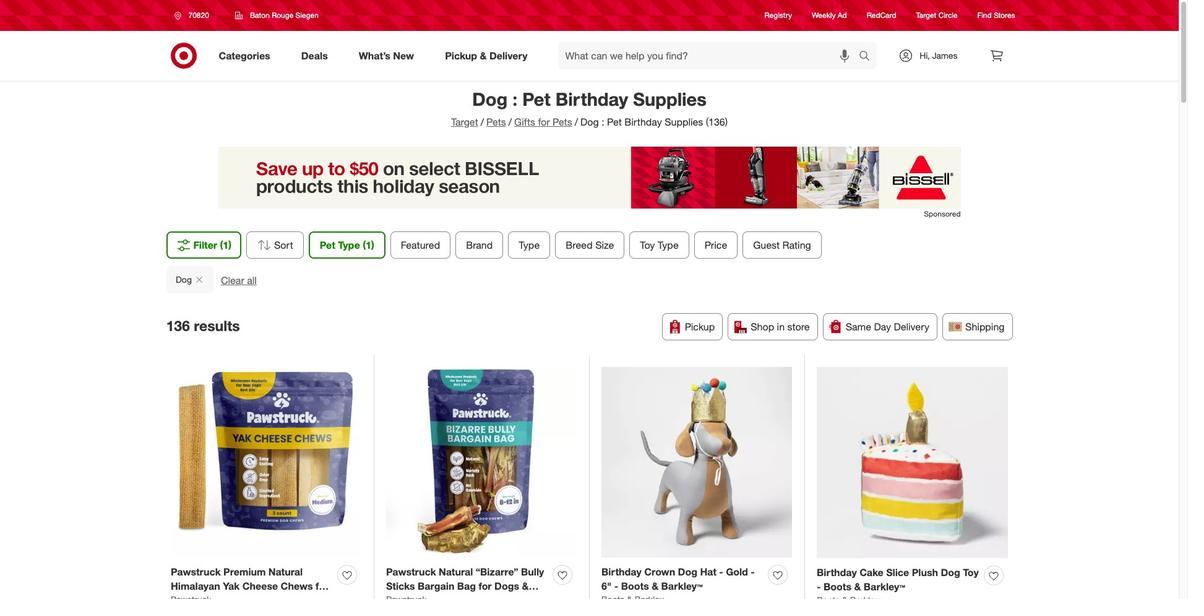 Task type: vqa. For each thing, say whether or not it's contained in the screenshot.
The Bag
yes



Task type: describe. For each thing, give the bounding box(es) containing it.
hat
[[701, 566, 717, 578]]

type for pet
[[338, 239, 360, 251]]

pickup & delivery
[[445, 49, 528, 62]]

circle
[[939, 11, 958, 20]]

clear all
[[221, 274, 257, 287]]

deals link
[[291, 42, 344, 69]]

dogs
[[495, 580, 520, 592]]

long
[[482, 594, 505, 599]]

1 / from the left
[[481, 116, 484, 128]]

breed size
[[566, 239, 614, 251]]

search button
[[854, 42, 884, 72]]

target inside dog : pet birthday supplies target / pets / gifts for pets / dog : pet birthday supplies (136)
[[451, 116, 478, 128]]

clear all button
[[221, 274, 257, 288]]

sticks
[[386, 580, 415, 592]]

toy type
[[640, 239, 679, 251]]

dog up pets link
[[473, 88, 508, 110]]

registry
[[765, 11, 793, 20]]

baton
[[250, 11, 270, 20]]

size
[[596, 239, 614, 251]]

sort button
[[246, 232, 304, 259]]

dog inside birthday crown dog hat - gold - 6" - boots & barkley™
[[678, 566, 698, 578]]

2 vertical spatial pet
[[320, 239, 335, 251]]

bulk
[[458, 594, 479, 599]]

cake
[[860, 567, 884, 579]]

& inside "link"
[[480, 49, 487, 62]]

hi,
[[920, 50, 930, 61]]

slice
[[887, 567, 910, 579]]

"bizarre"
[[476, 566, 519, 578]]

featured button
[[391, 232, 451, 259]]

siegen
[[296, 11, 319, 20]]

1 horizontal spatial pet
[[523, 88, 551, 110]]

guest rating button
[[743, 232, 822, 259]]

- inside the birthday cake slice plush dog toy - boots & barkley™
[[817, 581, 821, 593]]

same
[[846, 321, 872, 333]]

type inside button
[[519, 239, 540, 251]]

dog button
[[166, 266, 213, 294]]

deals
[[301, 49, 328, 62]]

target circle
[[917, 11, 958, 20]]

bag
[[457, 580, 476, 592]]

puppies
[[386, 594, 424, 599]]

filter
[[194, 239, 217, 251]]

dog right gifts for pets link
[[581, 116, 599, 128]]

bargain
[[418, 580, 455, 592]]

pickup for pickup
[[685, 321, 715, 333]]

categories link
[[208, 42, 286, 69]]

136
[[166, 317, 190, 334]]

price
[[705, 239, 728, 251]]

baton rouge siegen button
[[227, 4, 327, 27]]

baton rouge siegen
[[250, 11, 319, 20]]

& inside pawstruck natural "bizarre" bully sticks bargain bag for dogs & puppies - best bulk long lasti
[[522, 580, 529, 592]]

registry link
[[765, 10, 793, 21]]

ad
[[838, 11, 848, 20]]

rouge
[[272, 11, 294, 20]]

0 vertical spatial :
[[513, 88, 518, 110]]

birthday cake slice plush dog toy - boots & barkley™ link
[[817, 566, 980, 594]]

What can we help you find? suggestions appear below search field
[[558, 42, 863, 69]]

delivery for same day delivery
[[894, 321, 930, 333]]

filter (1)
[[194, 239, 232, 251]]

shop
[[751, 321, 775, 333]]

all
[[247, 274, 257, 287]]

natural
[[439, 566, 473, 578]]

boots inside birthday crown dog hat - gold - 6" - boots & barkley™
[[622, 580, 649, 592]]

70820 button
[[166, 4, 222, 27]]

bully
[[521, 566, 545, 578]]

0 vertical spatial supplies
[[634, 88, 707, 110]]

1 pets from the left
[[487, 116, 506, 128]]

filter (1) button
[[166, 232, 241, 259]]

dog inside the birthday cake slice plush dog toy - boots & barkley™
[[941, 567, 961, 579]]

2 pets from the left
[[553, 116, 573, 128]]

shipping button
[[943, 313, 1013, 341]]

james
[[933, 50, 958, 61]]

for inside pawstruck natural "bizarre" bully sticks bargain bag for dogs & puppies - best bulk long lasti
[[479, 580, 492, 592]]

barkley™ inside the birthday cake slice plush dog toy - boots & barkley™
[[864, 581, 906, 593]]

dog : pet birthday supplies target / pets / gifts for pets / dog : pet birthday supplies (136)
[[451, 88, 728, 128]]

birthday crown dog hat - gold - 6" - boots & barkley™ link
[[602, 565, 764, 594]]

pawstruck
[[386, 566, 436, 578]]

what's
[[359, 49, 391, 62]]

redcard link
[[867, 10, 897, 21]]

what's new
[[359, 49, 414, 62]]

1 vertical spatial :
[[602, 116, 605, 128]]

brand
[[466, 239, 493, 251]]

birthday cake slice plush dog toy - boots & barkley™
[[817, 567, 979, 593]]

dog inside button
[[176, 274, 192, 285]]

advertisement region
[[218, 147, 961, 209]]

shop in store button
[[728, 313, 818, 341]]

1 vertical spatial pet
[[607, 116, 622, 128]]

day
[[875, 321, 892, 333]]



Task type: locate. For each thing, give the bounding box(es) containing it.
0 horizontal spatial /
[[481, 116, 484, 128]]

: up advertisement region on the top
[[602, 116, 605, 128]]

(1) inside button
[[220, 239, 232, 251]]

for
[[538, 116, 550, 128], [479, 580, 492, 592]]

redcard
[[867, 11, 897, 20]]

0 horizontal spatial delivery
[[490, 49, 528, 62]]

- inside pawstruck natural "bizarre" bully sticks bargain bag for dogs & puppies - best bulk long lasti
[[427, 594, 431, 599]]

guest
[[754, 239, 780, 251]]

1 horizontal spatial for
[[538, 116, 550, 128]]

0 horizontal spatial boots
[[622, 580, 649, 592]]

search
[[854, 51, 884, 63]]

weekly ad link
[[812, 10, 848, 21]]

70820
[[189, 11, 209, 20]]

0 horizontal spatial pickup
[[445, 49, 477, 62]]

plush
[[913, 567, 939, 579]]

store
[[788, 321, 810, 333]]

barkley™ down crown
[[662, 580, 703, 592]]

weekly
[[812, 11, 836, 20]]

pet up advertisement region on the top
[[607, 116, 622, 128]]

featured
[[401, 239, 440, 251]]

2 horizontal spatial type
[[658, 239, 679, 251]]

1 horizontal spatial type
[[519, 239, 540, 251]]

pets
[[487, 116, 506, 128], [553, 116, 573, 128]]

sponsored
[[925, 209, 961, 218]]

1 horizontal spatial pets
[[553, 116, 573, 128]]

1 type from the left
[[338, 239, 360, 251]]

barkley™ down cake
[[864, 581, 906, 593]]

-
[[720, 566, 724, 578], [751, 566, 755, 578], [615, 580, 619, 592], [817, 581, 821, 593], [427, 594, 431, 599]]

gifts
[[515, 116, 536, 128]]

0 horizontal spatial target
[[451, 116, 478, 128]]

pet
[[523, 88, 551, 110], [607, 116, 622, 128], [320, 239, 335, 251]]

136 results
[[166, 317, 240, 334]]

birthday cake slice plush dog toy - boots & barkley™ image
[[817, 368, 1009, 559], [817, 368, 1009, 559]]

/ right gifts for pets link
[[575, 116, 578, 128]]

toy type button
[[630, 232, 690, 259]]

/ left pets link
[[481, 116, 484, 128]]

target
[[917, 11, 937, 20], [451, 116, 478, 128]]

delivery
[[490, 49, 528, 62], [894, 321, 930, 333]]

for up long
[[479, 580, 492, 592]]

type button
[[509, 232, 551, 259]]

0 horizontal spatial :
[[513, 88, 518, 110]]

1 (1) from the left
[[220, 239, 232, 251]]

1 vertical spatial target
[[451, 116, 478, 128]]

supplies left '(136)'
[[665, 116, 704, 128]]

pawstruck natural "bizarre" bully sticks bargain bag for dogs & puppies - best bulk long lasting low odor chew bones image
[[386, 368, 577, 558], [386, 368, 577, 558]]

pets link
[[487, 116, 506, 128]]

(136)
[[706, 116, 728, 128]]

0 vertical spatial target
[[917, 11, 937, 20]]

sort
[[274, 239, 293, 251]]

type inside button
[[658, 239, 679, 251]]

weekly ad
[[812, 11, 848, 20]]

birthday inside the birthday cake slice plush dog toy - boots & barkley™
[[817, 567, 857, 579]]

1 horizontal spatial :
[[602, 116, 605, 128]]

delivery inside "link"
[[490, 49, 528, 62]]

pets left gifts
[[487, 116, 506, 128]]

0 vertical spatial pickup
[[445, 49, 477, 62]]

0 horizontal spatial pets
[[487, 116, 506, 128]]

pickup button
[[662, 313, 723, 341]]

boots inside the birthday cake slice plush dog toy - boots & barkley™
[[824, 581, 852, 593]]

0 vertical spatial for
[[538, 116, 550, 128]]

1 horizontal spatial /
[[509, 116, 512, 128]]

3 / from the left
[[575, 116, 578, 128]]

new
[[393, 49, 414, 62]]

0 vertical spatial delivery
[[490, 49, 528, 62]]

find stores link
[[978, 10, 1016, 21]]

barkley™
[[662, 580, 703, 592], [864, 581, 906, 593]]

(1) right "filter"
[[220, 239, 232, 251]]

pet type (1)
[[320, 239, 374, 251]]

for right gifts
[[538, 116, 550, 128]]

(1) left featured button
[[363, 239, 374, 251]]

/ right pets link
[[509, 116, 512, 128]]

rating
[[783, 239, 812, 251]]

for inside dog : pet birthday supplies target / pets / gifts for pets / dog : pet birthday supplies (136)
[[538, 116, 550, 128]]

toy inside the birthday cake slice plush dog toy - boots & barkley™
[[964, 567, 979, 579]]

type for toy
[[658, 239, 679, 251]]

1 vertical spatial toy
[[964, 567, 979, 579]]

1 horizontal spatial delivery
[[894, 321, 930, 333]]

1 vertical spatial delivery
[[894, 321, 930, 333]]

stores
[[994, 11, 1016, 20]]

pickup inside "link"
[[445, 49, 477, 62]]

in
[[778, 321, 785, 333]]

supplies up '(136)'
[[634, 88, 707, 110]]

0 vertical spatial pet
[[523, 88, 551, 110]]

price button
[[695, 232, 738, 259]]

pawstruck natural "bizarre" bully sticks bargain bag for dogs & puppies - best bulk long lasti
[[386, 566, 545, 599]]

dog left hat
[[678, 566, 698, 578]]

6"
[[602, 580, 612, 592]]

1 vertical spatial supplies
[[665, 116, 704, 128]]

target inside "link"
[[917, 11, 937, 20]]

2 (1) from the left
[[363, 239, 374, 251]]

breed size button
[[556, 232, 625, 259]]

: up gifts
[[513, 88, 518, 110]]

results
[[194, 317, 240, 334]]

&
[[480, 49, 487, 62], [522, 580, 529, 592], [652, 580, 659, 592], [855, 581, 862, 593]]

same day delivery
[[846, 321, 930, 333]]

pet up gifts for pets link
[[523, 88, 551, 110]]

dog right plush on the bottom of the page
[[941, 567, 961, 579]]

toy right size
[[640, 239, 655, 251]]

1 vertical spatial for
[[479, 580, 492, 592]]

1 vertical spatial pickup
[[685, 321, 715, 333]]

1 horizontal spatial barkley™
[[864, 581, 906, 593]]

find stores
[[978, 11, 1016, 20]]

delivery inside button
[[894, 321, 930, 333]]

0 horizontal spatial pet
[[320, 239, 335, 251]]

0 horizontal spatial for
[[479, 580, 492, 592]]

target left pets link
[[451, 116, 478, 128]]

birthday crown dog hat - gold - 6" - boots & barkley™ image
[[602, 368, 793, 558], [602, 368, 793, 558]]

& inside birthday crown dog hat - gold - 6" - boots & barkley™
[[652, 580, 659, 592]]

guest rating
[[754, 239, 812, 251]]

target left circle
[[917, 11, 937, 20]]

birthday
[[556, 88, 629, 110], [625, 116, 662, 128], [602, 566, 642, 578], [817, 567, 857, 579]]

1 horizontal spatial boots
[[824, 581, 852, 593]]

shipping
[[966, 321, 1005, 333]]

brand button
[[456, 232, 504, 259]]

birthday inside birthday crown dog hat - gold - 6" - boots & barkley™
[[602, 566, 642, 578]]

pawstruck natural "bizarre" bully sticks bargain bag for dogs & puppies - best bulk long lasti link
[[386, 565, 548, 599]]

gold
[[726, 566, 749, 578]]

2 type from the left
[[519, 239, 540, 251]]

2 horizontal spatial /
[[575, 116, 578, 128]]

what's new link
[[348, 42, 430, 69]]

categories
[[219, 49, 270, 62]]

2 horizontal spatial pet
[[607, 116, 622, 128]]

pickup & delivery link
[[435, 42, 543, 69]]

dog
[[473, 88, 508, 110], [581, 116, 599, 128], [176, 274, 192, 285], [678, 566, 698, 578], [941, 567, 961, 579]]

0 vertical spatial toy
[[640, 239, 655, 251]]

pickup for pickup & delivery
[[445, 49, 477, 62]]

0 horizontal spatial type
[[338, 239, 360, 251]]

1 horizontal spatial (1)
[[363, 239, 374, 251]]

toy right plush on the bottom of the page
[[964, 567, 979, 579]]

dog down filter (1) button
[[176, 274, 192, 285]]

1 horizontal spatial pickup
[[685, 321, 715, 333]]

1 horizontal spatial target
[[917, 11, 937, 20]]

pets right gifts
[[553, 116, 573, 128]]

delivery for pickup & delivery
[[490, 49, 528, 62]]

& inside the birthday cake slice plush dog toy - boots & barkley™
[[855, 581, 862, 593]]

3 type from the left
[[658, 239, 679, 251]]

pickup
[[445, 49, 477, 62], [685, 321, 715, 333]]

pet right "sort"
[[320, 239, 335, 251]]

pawstruck premium natural himalayan yak cheese chews for dogs - tough long-lasting treat for aggressive chewers - odorless limited ingredient image
[[171, 368, 362, 558], [171, 368, 362, 558]]

breed
[[566, 239, 593, 251]]

target circle link
[[917, 10, 958, 21]]

0 horizontal spatial barkley™
[[662, 580, 703, 592]]

0 horizontal spatial (1)
[[220, 239, 232, 251]]

barkley™ inside birthday crown dog hat - gold - 6" - boots & barkley™
[[662, 580, 703, 592]]

pickup inside button
[[685, 321, 715, 333]]

boots
[[622, 580, 649, 592], [824, 581, 852, 593]]

2 / from the left
[[509, 116, 512, 128]]

shop in store
[[751, 321, 810, 333]]

hi, james
[[920, 50, 958, 61]]

find
[[978, 11, 992, 20]]

1 horizontal spatial toy
[[964, 567, 979, 579]]

0 horizontal spatial toy
[[640, 239, 655, 251]]

:
[[513, 88, 518, 110], [602, 116, 605, 128]]

same day delivery button
[[823, 313, 938, 341]]

target link
[[451, 116, 478, 128]]

toy inside button
[[640, 239, 655, 251]]

gifts for pets link
[[515, 116, 573, 128]]



